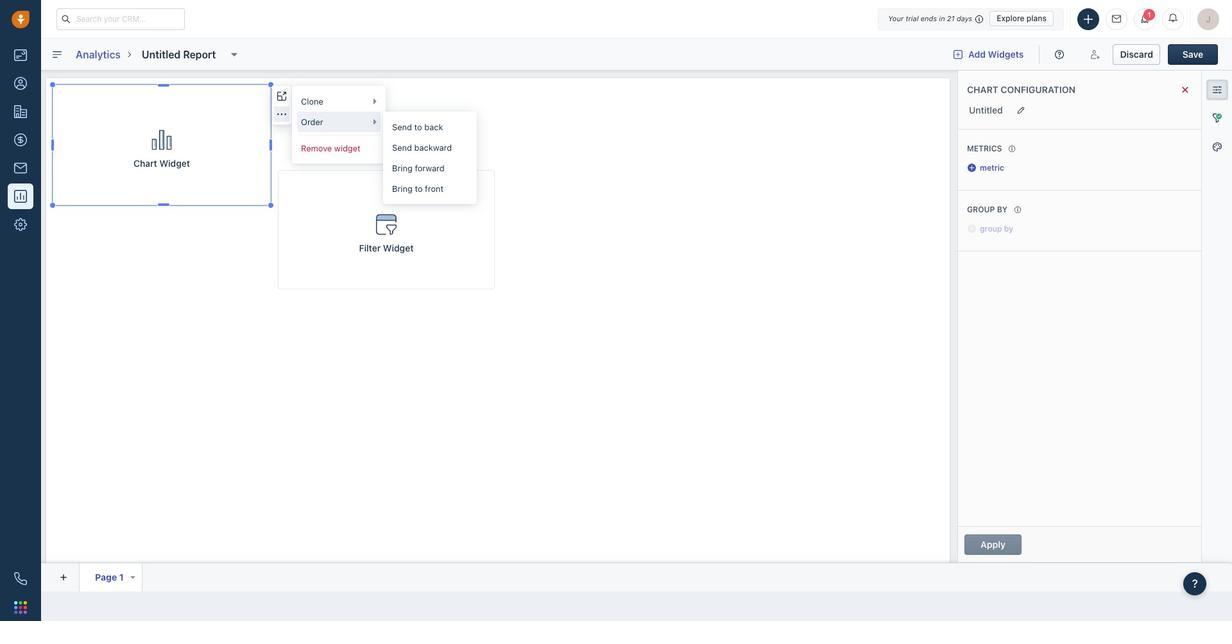 Task type: vqa. For each thing, say whether or not it's contained in the screenshot.
contacts
no



Task type: describe. For each thing, give the bounding box(es) containing it.
1
[[1148, 11, 1152, 18]]

freshworks switcher image
[[14, 601, 27, 614]]

phone element
[[8, 566, 33, 592]]

in
[[939, 14, 945, 22]]

your
[[889, 14, 904, 22]]

ends
[[921, 14, 937, 22]]

your trial ends in 21 days
[[889, 14, 973, 22]]

phone image
[[14, 573, 27, 585]]



Task type: locate. For each thing, give the bounding box(es) containing it.
21
[[947, 14, 955, 22]]

explore
[[997, 13, 1025, 23]]

days
[[957, 14, 973, 22]]

explore plans
[[997, 13, 1047, 23]]

Search your CRM... text field
[[56, 8, 185, 30]]

1 link
[[1134, 8, 1156, 30]]

explore plans link
[[990, 11, 1054, 26]]

trial
[[906, 14, 919, 22]]

plans
[[1027, 13, 1047, 23]]



